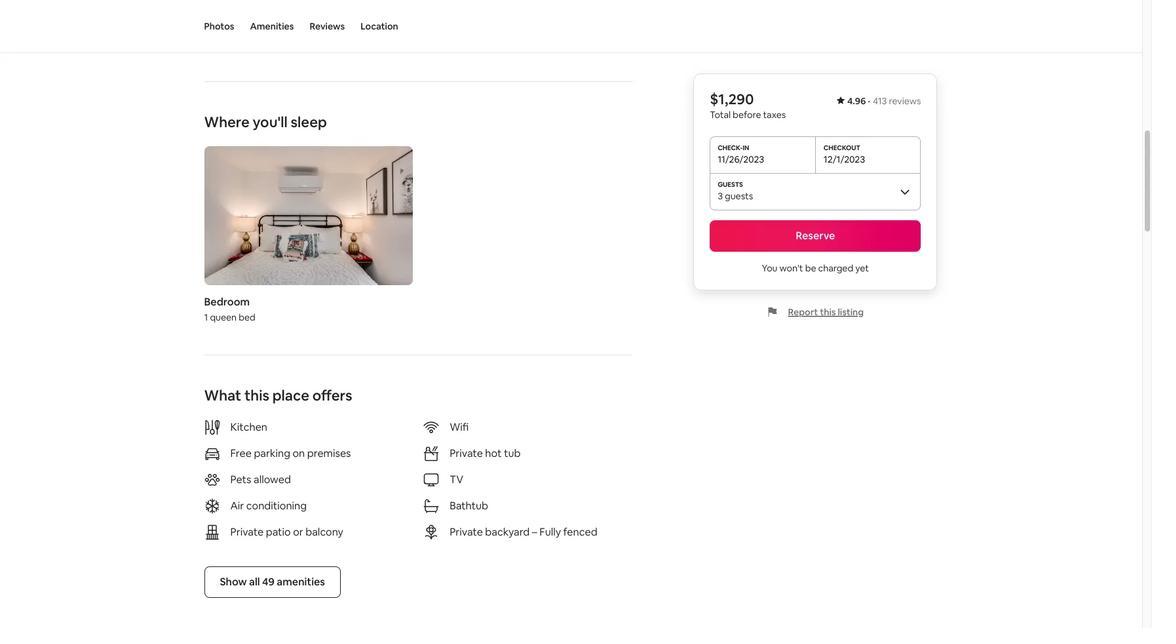 Task type: locate. For each thing, give the bounding box(es) containing it.
or
[[293, 525, 303, 539]]

parking
[[254, 447, 290, 460]]

taxes
[[764, 109, 786, 121]]

queen
[[210, 312, 237, 323]]

hot
[[485, 447, 502, 460]]

1 vertical spatial this
[[245, 386, 269, 405]]

amenities
[[277, 575, 325, 589]]

comfy high quality linens... image
[[204, 146, 413, 285], [204, 146, 413, 285]]

where you'll sleep region
[[199, 113, 638, 329]]

report
[[788, 306, 818, 318]]

patio
[[266, 525, 291, 539]]

reviews
[[310, 20, 345, 32]]

won't
[[780, 262, 804, 274]]

4.96 · 413 reviews
[[848, 95, 921, 107]]

private hot tub
[[450, 447, 521, 460]]

1 horizontal spatial this
[[820, 306, 836, 318]]

air conditioning
[[230, 499, 307, 513]]

0 vertical spatial this
[[820, 306, 836, 318]]

private
[[450, 447, 483, 460], [230, 525, 264, 539], [450, 525, 483, 539]]

free
[[230, 447, 252, 460]]

49
[[262, 575, 275, 589]]

0 horizontal spatial this
[[245, 386, 269, 405]]

1
[[204, 312, 208, 323]]

location
[[361, 20, 398, 32]]

you
[[762, 262, 778, 274]]

this
[[820, 306, 836, 318], [245, 386, 269, 405]]

report this listing
[[788, 306, 864, 318]]

pets
[[230, 473, 251, 487]]

this left listing
[[820, 306, 836, 318]]

private left hot
[[450, 447, 483, 460]]

wifi
[[450, 420, 469, 434]]

on
[[293, 447, 305, 460]]

private for private hot tub
[[450, 447, 483, 460]]

$1,290 total before taxes
[[710, 90, 786, 121]]

private for private backyard – fully fenced
[[450, 525, 483, 539]]

3 guests button
[[710, 173, 921, 210]]

bedroom 1 queen bed
[[204, 295, 256, 323]]

this up kitchen
[[245, 386, 269, 405]]

413
[[873, 95, 887, 107]]

you'll
[[253, 113, 288, 131]]

show all 49 amenities
[[220, 575, 325, 589]]

reviews
[[889, 95, 921, 107]]

private down bathtub
[[450, 525, 483, 539]]

this for what
[[245, 386, 269, 405]]

bedroom
[[204, 295, 250, 309]]

private for private patio or balcony
[[230, 525, 264, 539]]

photos button
[[204, 0, 234, 52]]

fully
[[540, 525, 561, 539]]

air
[[230, 499, 244, 513]]

reviews button
[[310, 0, 345, 52]]

11/26/2023
[[718, 153, 765, 165]]

private down air
[[230, 525, 264, 539]]

amenities
[[250, 20, 294, 32]]

allowed
[[254, 473, 291, 487]]



Task type: vqa. For each thing, say whether or not it's contained in the screenshot.
book
no



Task type: describe. For each thing, give the bounding box(es) containing it.
–
[[532, 525, 538, 539]]

listing
[[838, 306, 864, 318]]

private patio or balcony
[[230, 525, 344, 539]]

you won't be charged yet
[[762, 262, 869, 274]]

where you'll sleep
[[204, 113, 327, 131]]

$1,290
[[710, 90, 754, 108]]

kitchen
[[230, 420, 267, 434]]

bathtub
[[450, 499, 488, 513]]

tub
[[504, 447, 521, 460]]

what this place offers
[[204, 386, 353, 405]]

location button
[[361, 0, 398, 52]]

fenced
[[564, 525, 598, 539]]

charged
[[819, 262, 854, 274]]

·
[[868, 95, 871, 107]]

amenities button
[[250, 0, 294, 52]]

3
[[718, 190, 723, 202]]

what
[[204, 386, 241, 405]]

before
[[733, 109, 762, 121]]

this for report
[[820, 306, 836, 318]]

show all 49 amenities button
[[204, 567, 341, 598]]

backyard
[[485, 525, 530, 539]]

private backyard – fully fenced
[[450, 525, 598, 539]]

reserve button
[[710, 220, 921, 252]]

offers
[[313, 386, 353, 405]]

sleep
[[291, 113, 327, 131]]

guests
[[725, 190, 754, 202]]

place
[[273, 386, 310, 405]]

balcony
[[306, 525, 344, 539]]

12/1/2023
[[824, 153, 866, 165]]

tv
[[450, 473, 464, 487]]

conditioning
[[246, 499, 307, 513]]

where
[[204, 113, 250, 131]]

be
[[806, 262, 817, 274]]

reserve
[[796, 229, 836, 243]]

free parking on premises
[[230, 447, 351, 460]]

report this listing button
[[767, 306, 864, 318]]

total
[[710, 109, 731, 121]]

show
[[220, 575, 247, 589]]

premises
[[307, 447, 351, 460]]

pets allowed
[[230, 473, 291, 487]]

bed
[[239, 312, 256, 323]]

all
[[249, 575, 260, 589]]

4.96
[[848, 95, 866, 107]]

photos
[[204, 20, 234, 32]]

3 guests
[[718, 190, 754, 202]]

yet
[[856, 262, 869, 274]]



